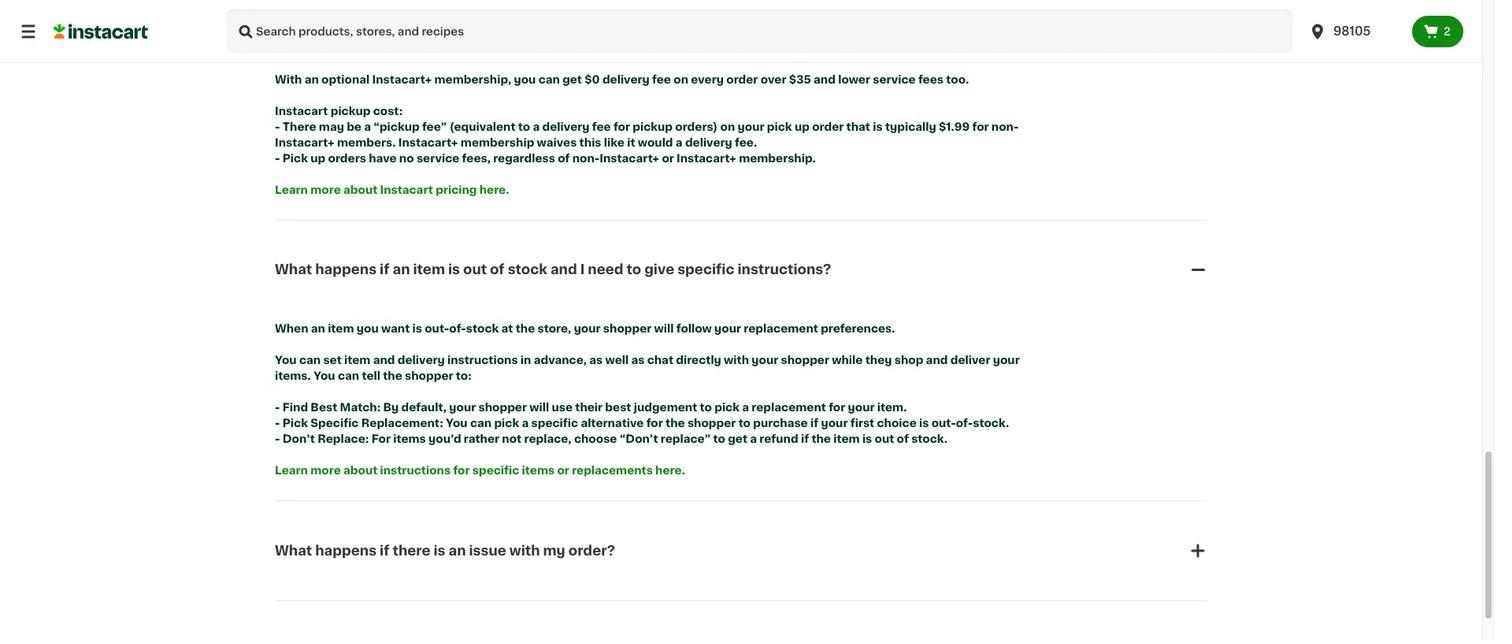 Task type: vqa. For each thing, say whether or not it's contained in the screenshot.
"Add QFC Advantage Card to save" link
no



Task type: describe. For each thing, give the bounding box(es) containing it.
"pickup
[[374, 121, 420, 132]]

you'd
[[429, 434, 461, 445]]

pick inside - find best match: by default, your shopper will use their best judgement to pick a replacement for your item. - pick specific replacement: you can pick a specific alternative for the shopper to purchase if your first choice is out-of-stock. - don't replace: for items you'd rather not replace, choose "don't replace" to get a refund if the item is out of stock.
[[283, 418, 308, 429]]

for down you'd at the left
[[453, 465, 470, 476]]

2 as from the left
[[632, 355, 645, 366]]

alcohol
[[383, 11, 426, 22]]

0 horizontal spatial order
[[727, 74, 758, 85]]

over
[[761, 74, 787, 85]]

orders)
[[676, 121, 718, 132]]

98105 button
[[1300, 9, 1413, 54]]

for up the it at top left
[[614, 121, 630, 132]]

2 vertical spatial specific
[[473, 465, 520, 476]]

more for learn more about instacart pricing here.
[[311, 184, 341, 195]]

are
[[410, 0, 429, 6]]

1 horizontal spatial here.
[[656, 465, 685, 476]]

of right 100%
[[414, 42, 426, 53]]

delivery right $0 at the left of page
[[603, 74, 650, 85]]

when
[[275, 323, 309, 334]]

service
[[283, 0, 327, 6]]

they
[[866, 355, 892, 366]]

your left cart.
[[930, 0, 957, 6]]

and up "alcohol"
[[385, 0, 407, 6]]

the inside "you can set item and delivery instructions in advance, as well as chat directly with your shopper while they shop and deliver your items. you can tell the shopper to:"
[[383, 370, 403, 381]]

shopper left while
[[781, 355, 830, 366]]

refund
[[760, 434, 799, 445]]

the down orders. on the left top
[[570, 42, 590, 53]]

- find best match: by default, your shopper will use their best judgement to pick a replacement for your item. - pick specific replacement: you can pick a specific alternative for the shopper to purchase if your first choice is out-of-stock. - don't replace: for items you'd rather not replace, choose "don't replace" to get a refund if the item is out of stock.
[[275, 402, 1010, 445]]

items.
[[275, 370, 311, 381]]

replacements
[[572, 465, 653, 476]]

an right when
[[311, 323, 325, 334]]

purchase
[[754, 418, 808, 429]]

for right '$1.99'
[[973, 121, 989, 132]]

regardless
[[493, 153, 555, 164]]

set
[[323, 355, 342, 366]]

orders.
[[557, 27, 598, 38]]

learn for learn more about instructions for specific items or replacements here.
[[275, 465, 308, 476]]

0 vertical spatial pickup
[[331, 105, 371, 116]]

fee. inside - service fees vary and are subject to change based on factors like location and the number and types of items in your cart. orders containing alcohol have a separate service fee. - tipping is optional but encouraged for delivery orders. it's a great way to show your shopper appreciation and recognition for excellent service. 100% of your tip goes directly to the shopper who delivers your order.
[[568, 11, 591, 22]]

instacart inside 'instacart pickup cost: - there may be a "pickup fee" (equivalent to a delivery fee for pickup orders) on your pick up order that is typically $1.99 for non- instacart+ members. instacart+ membership waives this like it would a delivery fee. - pick up orders have no service fees, regardless of non-instacart+ or instacart+ membership.'
[[275, 105, 328, 116]]

specific inside - find best match: by default, your shopper will use their best judgement to pick a replacement for your item. - pick specific replacement: you can pick a specific alternative for the shopper to purchase if your first choice is out-of-stock. - don't replace: for items you'd rather not replace, choose "don't replace" to get a refund if the item is out of stock.
[[532, 418, 579, 429]]

0 horizontal spatial get
[[563, 74, 582, 85]]

directly inside - service fees vary and are subject to change based on factors like location and the number and types of items in your cart. orders containing alcohol have a separate service fee. - tipping is optional but encouraged for delivery orders. it's a great way to show your shopper appreciation and recognition for excellent service. 100% of your tip goes directly to the shopper who delivers your order.
[[508, 42, 553, 53]]

1 horizontal spatial stock.
[[973, 418, 1010, 429]]

stock for of-
[[466, 323, 499, 334]]

4 - from the top
[[275, 153, 280, 164]]

excellent
[[275, 42, 329, 53]]

get inside - find best match: by default, your shopper will use their best judgement to pick a replacement for your item. - pick specific replacement: you can pick a specific alternative for the shopper to purchase if your first choice is out-of-stock. - don't replace: for items you'd rather not replace, choose "don't replace" to get a refund if the item is out of stock.
[[728, 434, 748, 445]]

2 vertical spatial pick
[[494, 418, 520, 429]]

your right follow
[[715, 323, 742, 334]]

that
[[847, 121, 871, 132]]

delivery down orders)
[[686, 137, 733, 148]]

3 - from the top
[[275, 121, 280, 132]]

about for instacart
[[344, 184, 378, 195]]

learn more about instacart pricing here. link
[[275, 184, 509, 195]]

of right types
[[867, 0, 879, 6]]

pick inside 'instacart pickup cost: - there may be a "pickup fee" (equivalent to a delivery fee for pickup orders) on your pick up order that is typically $1.99 for non- instacart+ members. instacart+ membership waives this like it would a delivery fee. - pick up orders have no service fees, regardless of non-instacart+ or instacart+ membership.'
[[767, 121, 793, 132]]

what happens if there is an issue with my order? button
[[275, 522, 1208, 579]]

their
[[575, 402, 603, 413]]

shopper up well
[[604, 323, 652, 334]]

this
[[580, 137, 602, 148]]

an right "with"
[[305, 74, 319, 85]]

$35
[[789, 74, 812, 85]]

for down the separate
[[488, 27, 505, 38]]

instacart+ down there
[[275, 137, 335, 148]]

find
[[283, 402, 308, 413]]

need
[[588, 264, 624, 276]]

stock for of
[[508, 264, 548, 276]]

for
[[372, 434, 391, 445]]

the right at
[[516, 323, 535, 334]]

for down while
[[829, 402, 846, 413]]

your left 'first'
[[822, 418, 848, 429]]

of inside - find best match: by default, your shopper will use their best judgement to pick a replacement for your item. - pick specific replacement: you can pick a specific alternative for the shopper to purchase if your first choice is out-of-stock. - don't replace: for items you'd rather not replace, choose "don't replace" to get a refund if the item is out of stock.
[[897, 434, 909, 445]]

with an optional instacart+ membership, you can get $0 delivery fee on every order over $35 and lower service fees too.
[[275, 74, 969, 85]]

replace,
[[524, 434, 572, 445]]

what happens if an item is out of stock and i need to give specific instructions?
[[275, 264, 832, 276]]

order.
[[749, 42, 783, 53]]

you for find
[[446, 418, 468, 429]]

by
[[383, 402, 399, 413]]

1 horizontal spatial on
[[674, 74, 689, 85]]

encouraged
[[415, 27, 485, 38]]

typically
[[886, 121, 937, 132]]

learn more about instacart pricing here.
[[275, 184, 509, 195]]

service inside - service fees vary and are subject to change based on factors like location and the number and types of items in your cart. orders containing alcohol have a separate service fee. - tipping is optional but encouraged for delivery orders. it's a great way to show your shopper appreciation and recognition for excellent service. 100% of your tip goes directly to the shopper who delivers your order.
[[523, 11, 566, 22]]

membership,
[[435, 74, 512, 85]]

way
[[665, 27, 689, 38]]

can left $0 at the left of page
[[539, 74, 560, 85]]

be
[[347, 121, 362, 132]]

cost:
[[373, 105, 403, 116]]

there
[[393, 544, 431, 557]]

the right the refund
[[812, 434, 831, 445]]

out- inside - find best match: by default, your shopper will use their best judgement to pick a replacement for your item. - pick specific replacement: you can pick a specific alternative for the shopper to purchase if your first choice is out-of-stock. - don't replace: for items you'd rather not replace, choose "don't replace" to get a refund if the item is out of stock.
[[932, 418, 957, 429]]

directly inside "you can set item and delivery instructions in advance, as well as chat directly with your shopper while they shop and deliver your items. you can tell the shopper to:"
[[676, 355, 722, 366]]

instacart pickup cost: - there may be a "pickup fee" (equivalent to a delivery fee for pickup orders) on your pick up order that is typically $1.99 for non- instacart+ members. instacart+ membership waives this like it would a delivery fee. - pick up orders have no service fees, regardless of non-instacart+ or instacart+ membership.
[[275, 105, 1019, 164]]

of inside dropdown button
[[490, 264, 505, 276]]

to down orders. on the left top
[[556, 42, 568, 53]]

first
[[851, 418, 875, 429]]

delivers
[[670, 42, 717, 53]]

tip
[[458, 42, 474, 53]]

your up order.
[[739, 27, 766, 38]]

if right the refund
[[801, 434, 809, 445]]

your up purchase
[[752, 355, 779, 366]]

0 vertical spatial here.
[[480, 184, 509, 195]]

"don't
[[620, 434, 658, 445]]

to up delivers at the left of page
[[691, 27, 703, 38]]

too.
[[947, 74, 969, 85]]

order inside 'instacart pickup cost: - there may be a "pickup fee" (equivalent to a delivery fee for pickup orders) on your pick up order that is typically $1.99 for non- instacart+ members. instacart+ membership waives this like it would a delivery fee. - pick up orders have no service fees, regardless of non-instacart+ or instacart+ membership.'
[[813, 121, 844, 132]]

1 vertical spatial you
[[357, 323, 379, 334]]

$1.99
[[939, 121, 970, 132]]

Search field
[[227, 9, 1293, 54]]

your down the encouraged
[[429, 42, 456, 53]]

1 vertical spatial up
[[311, 153, 326, 164]]

can down the 'set'
[[338, 370, 359, 381]]

or inside 'instacart pickup cost: - there may be a "pickup fee" (equivalent to a delivery fee for pickup orders) on your pick up order that is typically $1.99 for non- instacart+ members. instacart+ membership waives this like it would a delivery fee. - pick up orders have no service fees, regardless of non-instacart+ or instacart+ membership.'
[[662, 153, 674, 164]]

chat
[[648, 355, 674, 366]]

specific inside dropdown button
[[678, 264, 735, 276]]

what for what happens if an item is out of stock and i need to give specific instructions?
[[275, 264, 312, 276]]

of inside 'instacart pickup cost: - there may be a "pickup fee" (equivalent to a delivery fee for pickup orders) on your pick up order that is typically $1.99 for non- instacart+ members. instacart+ membership waives this like it would a delivery fee. - pick up orders have no service fees, regardless of non-instacart+ or instacart+ membership.'
[[558, 153, 570, 164]]

fees,
[[462, 153, 491, 164]]

1 vertical spatial instacart
[[380, 184, 433, 195]]

if left "there"
[[380, 544, 390, 557]]

1 vertical spatial instructions
[[380, 465, 451, 476]]

if right purchase
[[811, 418, 819, 429]]

instacart+ down 100%
[[372, 74, 432, 85]]

great
[[631, 27, 662, 38]]

rather
[[464, 434, 500, 445]]

0 vertical spatial replacement
[[744, 323, 819, 334]]

the down "judgement"
[[666, 418, 685, 429]]

store,
[[538, 323, 572, 334]]

to inside 'instacart pickup cost: - there may be a "pickup fee" (equivalent to a delivery fee for pickup orders) on your pick up order that is typically $1.99 for non- instacart+ members. instacart+ membership waives this like it would a delivery fee. - pick up orders have no service fees, regardless of non-instacart+ or instacart+ membership.'
[[518, 121, 531, 132]]

location
[[662, 0, 710, 6]]

pricing
[[436, 184, 477, 195]]

more for learn more about instructions for specific items or replacements here.
[[311, 465, 341, 476]]

containing
[[318, 11, 381, 22]]

instacart logo image
[[54, 22, 148, 41]]

what for what happens if there is an issue with my order?
[[275, 544, 312, 557]]

your up 'first'
[[848, 402, 875, 413]]

your down to:
[[449, 402, 476, 413]]

replace:
[[318, 434, 369, 445]]

0 horizontal spatial or
[[558, 465, 570, 476]]

give
[[645, 264, 675, 276]]

delivery up waives
[[543, 121, 590, 132]]

with
[[275, 74, 302, 85]]

2 vertical spatial items
[[522, 465, 555, 476]]

who
[[643, 42, 668, 53]]

no
[[399, 153, 414, 164]]

and right "shop"
[[926, 355, 948, 366]]

shopper up not
[[479, 402, 527, 413]]

have inside 'instacart pickup cost: - there may be a "pickup fee" (equivalent to a delivery fee for pickup orders) on your pick up order that is typically $1.99 for non- instacart+ members. instacart+ membership waives this like it would a delivery fee. - pick up orders have no service fees, regardless of non-instacart+ or instacart+ membership.'
[[369, 153, 397, 164]]

pick inside 'instacart pickup cost: - there may be a "pickup fee" (equivalent to a delivery fee for pickup orders) on your pick up order that is typically $1.99 for non- instacart+ members. instacart+ membership waives this like it would a delivery fee. - pick up orders have no service fees, regardless of non-instacart+ or instacart+ membership.'
[[283, 153, 308, 164]]

the up search field
[[737, 0, 756, 6]]

choice
[[877, 418, 917, 429]]

1 vertical spatial fees
[[919, 74, 944, 85]]

well
[[606, 355, 629, 366]]

advance,
[[534, 355, 587, 366]]

to up the replace"
[[700, 402, 712, 413]]

specific
[[311, 418, 359, 429]]

issue
[[469, 544, 507, 557]]

tipping
[[283, 27, 327, 38]]

cart.
[[960, 0, 987, 6]]

replacement inside - find best match: by default, your shopper will use their best judgement to pick a replacement for your item. - pick specific replacement: you can pick a specific alternative for the shopper to purchase if your first choice is out-of-stock. - don't replace: for items you'd rather not replace, choose "don't replace" to get a refund if the item is out of stock.
[[752, 402, 827, 413]]

1 vertical spatial pick
[[715, 402, 740, 413]]

orders
[[275, 11, 315, 22]]



Task type: locate. For each thing, give the bounding box(es) containing it.
best
[[311, 402, 338, 413]]

lower
[[839, 74, 871, 85]]

with inside "you can set item and delivery instructions in advance, as well as chat directly with your shopper while they shop and deliver your items. you can tell the shopper to:"
[[724, 355, 749, 366]]

0 vertical spatial out-
[[425, 323, 449, 334]]

like left the it at top left
[[604, 137, 625, 148]]

2
[[1445, 26, 1452, 37]]

0 vertical spatial will
[[655, 323, 674, 334]]

1 horizontal spatial order
[[813, 121, 844, 132]]

0 vertical spatial of-
[[449, 323, 466, 334]]

- up orders at the top left of the page
[[275, 0, 280, 6]]

stock inside dropdown button
[[508, 264, 548, 276]]

0 horizontal spatial you
[[357, 323, 379, 334]]

you right membership,
[[514, 74, 536, 85]]

2 learn from the top
[[275, 465, 308, 476]]

98105
[[1334, 25, 1372, 37]]

your down show
[[719, 42, 746, 53]]

have down members.
[[369, 153, 397, 164]]

learn more about instructions for specific items or replacements here.
[[275, 465, 685, 476]]

you up the items.
[[275, 355, 297, 366]]

1 vertical spatial or
[[558, 465, 570, 476]]

your right deliver
[[994, 355, 1020, 366]]

0 vertical spatial have
[[429, 11, 457, 22]]

in inside "you can set item and delivery instructions in advance, as well as chat directly with your shopper while they shop and deliver your items. you can tell the shopper to:"
[[521, 355, 531, 366]]

more down replace:
[[311, 465, 341, 476]]

vary
[[357, 0, 383, 6]]

will
[[655, 323, 674, 334], [530, 402, 549, 413]]

out- right want at the bottom left of page
[[425, 323, 449, 334]]

alternative
[[581, 418, 644, 429]]

of up at
[[490, 264, 505, 276]]

2 button
[[1413, 16, 1464, 47]]

pickup up would at left
[[633, 121, 673, 132]]

fee
[[653, 74, 671, 85], [592, 121, 611, 132]]

service inside 'instacart pickup cost: - there may be a "pickup fee" (equivalent to a delivery fee for pickup orders) on your pick up order that is typically $1.99 for non- instacart+ members. instacart+ membership waives this like it would a delivery fee. - pick up orders have no service fees, regardless of non-instacart+ or instacart+ membership.'
[[417, 153, 460, 164]]

pickup
[[331, 105, 371, 116], [633, 121, 673, 132]]

change
[[492, 0, 536, 6]]

0 horizontal spatial on
[[577, 0, 592, 6]]

types
[[831, 0, 864, 6]]

fee. up orders. on the left top
[[568, 11, 591, 22]]

pick
[[767, 121, 793, 132], [715, 402, 740, 413], [494, 418, 520, 429]]

get
[[563, 74, 582, 85], [728, 434, 748, 445]]

like up great
[[639, 0, 659, 6]]

0 horizontal spatial out-
[[425, 323, 449, 334]]

0 horizontal spatial non-
[[573, 153, 600, 164]]

- service fees vary and are subject to change based on factors like location and the number and types of items in your cart. orders containing alcohol have a separate service fee. - tipping is optional but encouraged for delivery orders. it's a great way to show your shopper appreciation and recognition for excellent service. 100% of your tip goes directly to the shopper who delivers your order.
[[275, 0, 1011, 53]]

1 pick from the top
[[283, 153, 308, 164]]

0 vertical spatial specific
[[678, 264, 735, 276]]

learn for learn more about instacart pricing here.
[[275, 184, 308, 195]]

1 horizontal spatial instacart
[[380, 184, 433, 195]]

instacart+ down orders)
[[677, 153, 737, 164]]

1 vertical spatial about
[[344, 465, 378, 476]]

1 vertical spatial optional
[[322, 74, 370, 85]]

here. down fees,
[[480, 184, 509, 195]]

best
[[606, 402, 632, 413]]

2 pick from the top
[[283, 418, 308, 429]]

will inside - find best match: by default, your shopper will use their best judgement to pick a replacement for your item. - pick specific replacement: you can pick a specific alternative for the shopper to purchase if your first choice is out-of-stock. - don't replace: for items you'd rather not replace, choose "don't replace" to get a refund if the item is out of stock.
[[530, 402, 549, 413]]

1 vertical spatial out
[[875, 434, 895, 445]]

you inside - find best match: by default, your shopper will use their best judgement to pick a replacement for your item. - pick specific replacement: you can pick a specific alternative for the shopper to purchase if your first choice is out-of-stock. - don't replace: for items you'd rather not replace, choose "don't replace" to get a refund if the item is out of stock.
[[446, 418, 468, 429]]

there
[[283, 121, 316, 132]]

items inside - find best match: by default, your shopper will use their best judgement to pick a replacement for your item. - pick specific replacement: you can pick a specific alternative for the shopper to purchase if your first choice is out-of-stock. - don't replace: for items you'd rather not replace, choose "don't replace" to get a refund if the item is out of stock.
[[393, 434, 426, 445]]

- down the items.
[[275, 418, 280, 429]]

0 horizontal spatial fees
[[329, 0, 355, 6]]

here. down the replace"
[[656, 465, 685, 476]]

what happens if an item is out of stock and i need to give specific instructions? button
[[275, 241, 1208, 298]]

fees inside - service fees vary and are subject to change based on factors like location and the number and types of items in your cart. orders containing alcohol have a separate service fee. - tipping is optional but encouraged for delivery orders. it's a great way to show your shopper appreciation and recognition for excellent service. 100% of your tip goes directly to the shopper who delivers your order.
[[329, 0, 355, 6]]

1 vertical spatial pickup
[[633, 121, 673, 132]]

shopper down it's
[[592, 42, 641, 53]]

item inside dropdown button
[[413, 264, 445, 276]]

pick up not
[[494, 418, 520, 429]]

of down waives
[[558, 153, 570, 164]]

of- down deliver
[[957, 418, 974, 429]]

items right types
[[882, 0, 914, 6]]

shopper up the replace"
[[688, 418, 736, 429]]

my
[[543, 544, 566, 557]]

is inside - service fees vary and are subject to change based on factors like location and the number and types of items in your cart. orders containing alcohol have a separate service fee. - tipping is optional but encouraged for delivery orders. it's a great way to show your shopper appreciation and recognition for excellent service. 100% of your tip goes directly to the shopper who delivers your order.
[[330, 27, 339, 38]]

out inside dropdown button
[[463, 264, 487, 276]]

it's
[[601, 27, 619, 38]]

delivery down want at the bottom left of page
[[398, 355, 445, 366]]

1 vertical spatial learn
[[275, 465, 308, 476]]

have inside - service fees vary and are subject to change based on factors like location and the number and types of items in your cart. orders containing alcohol have a separate service fee. - tipping is optional but encouraged for delivery orders. it's a great way to show your shopper appreciation and recognition for excellent service. 100% of your tip goes directly to the shopper who delivers your order.
[[429, 11, 457, 22]]

0 vertical spatial what
[[275, 264, 312, 276]]

i
[[581, 264, 585, 276]]

to up the separate
[[478, 0, 490, 6]]

fee inside 'instacart pickup cost: - there may be a "pickup fee" (equivalent to a delivery fee for pickup orders) on your pick up order that is typically $1.99 for non- instacart+ members. instacart+ membership waives this like it would a delivery fee. - pick up orders have no service fees, regardless of non-instacart+ or instacart+ membership.'
[[592, 121, 611, 132]]

happens for there
[[315, 544, 377, 557]]

0 vertical spatial items
[[882, 0, 914, 6]]

specific right give
[[678, 264, 735, 276]]

service down "based"
[[523, 11, 566, 22]]

optional down service.
[[322, 74, 370, 85]]

0 horizontal spatial fee
[[592, 121, 611, 132]]

can inside - find best match: by default, your shopper will use their best judgement to pick a replacement for your item. - pick specific replacement: you can pick a specific alternative for the shopper to purchase if your first choice is out-of-stock. - don't replace: for items you'd rather not replace, choose "don't replace" to get a refund if the item is out of stock.
[[470, 418, 492, 429]]

an up want at the bottom left of page
[[393, 264, 410, 276]]

choose
[[574, 434, 617, 445]]

0 horizontal spatial pickup
[[331, 105, 371, 116]]

and right $35
[[814, 74, 836, 85]]

1 vertical spatial pick
[[283, 418, 308, 429]]

your right store,
[[574, 323, 601, 334]]

replacement down the instructions?
[[744, 323, 819, 334]]

2 about from the top
[[344, 465, 378, 476]]

1 vertical spatial have
[[369, 153, 397, 164]]

delivery inside "you can set item and delivery instructions in advance, as well as chat directly with your shopper while they shop and deliver your items. you can tell the shopper to:"
[[398, 355, 445, 366]]

2 horizontal spatial specific
[[678, 264, 735, 276]]

happens for an
[[315, 264, 377, 276]]

1 vertical spatial non-
[[573, 153, 600, 164]]

0 vertical spatial on
[[577, 0, 592, 6]]

0 vertical spatial you
[[514, 74, 536, 85]]

up
[[795, 121, 810, 132], [311, 153, 326, 164]]

to inside dropdown button
[[627, 264, 642, 276]]

0 vertical spatial learn
[[275, 184, 308, 195]]

0 vertical spatial in
[[917, 0, 928, 6]]

1 vertical spatial what
[[275, 544, 312, 557]]

and up tell
[[373, 355, 395, 366]]

shopper down number at the right top of the page
[[769, 27, 817, 38]]

1 horizontal spatial as
[[632, 355, 645, 366]]

stock left at
[[466, 323, 499, 334]]

pick up membership.
[[767, 121, 793, 132]]

7 - from the top
[[275, 434, 280, 445]]

on right orders)
[[721, 121, 735, 132]]

1 what from the top
[[275, 264, 312, 276]]

factors
[[594, 0, 636, 6]]

0 vertical spatial fee
[[653, 74, 671, 85]]

1 horizontal spatial with
[[724, 355, 749, 366]]

1 horizontal spatial fee.
[[735, 137, 757, 148]]

of down 'choice'
[[897, 434, 909, 445]]

for right recognition
[[991, 27, 1008, 38]]

on inside 'instacart pickup cost: - there may be a "pickup fee" (equivalent to a delivery fee for pickup orders) on your pick up order that is typically $1.99 for non- instacart+ members. instacart+ membership waives this like it would a delivery fee. - pick up orders have no service fees, regardless of non-instacart+ or instacart+ membership.'
[[721, 121, 735, 132]]

in left advance,
[[521, 355, 531, 366]]

0 vertical spatial you
[[275, 355, 297, 366]]

in inside - service fees vary and are subject to change based on factors like location and the number and types of items in your cart. orders containing alcohol have a separate service fee. - tipping is optional but encouraged for delivery orders. it's a great way to show your shopper appreciation and recognition for excellent service. 100% of your tip goes directly to the shopper who delivers your order.
[[917, 0, 928, 6]]

specific down rather
[[473, 465, 520, 476]]

replacement:
[[362, 418, 443, 429]]

1 horizontal spatial non-
[[992, 121, 1019, 132]]

1 horizontal spatial you
[[514, 74, 536, 85]]

don't
[[283, 434, 315, 445]]

1 horizontal spatial have
[[429, 11, 457, 22]]

on inside - service fees vary and are subject to change based on factors like location and the number and types of items in your cart. orders containing alcohol have a separate service fee. - tipping is optional but encouraged for delivery orders. it's a great way to show your shopper appreciation and recognition for excellent service. 100% of your tip goes directly to the shopper who delivers your order.
[[577, 0, 592, 6]]

you
[[514, 74, 536, 85], [357, 323, 379, 334]]

2 happens from the top
[[315, 544, 377, 557]]

instructions
[[448, 355, 518, 366], [380, 465, 451, 476]]

like inside - service fees vary and are subject to change based on factors like location and the number and types of items in your cart. orders containing alcohol have a separate service fee. - tipping is optional but encouraged for delivery orders. it's a great way to show your shopper appreciation and recognition for excellent service. 100% of your tip goes directly to the shopper who delivers your order.
[[639, 0, 659, 6]]

0 horizontal spatial as
[[590, 355, 603, 366]]

and left types
[[807, 0, 828, 6]]

will left follow
[[655, 323, 674, 334]]

1 horizontal spatial fees
[[919, 74, 944, 85]]

orders
[[328, 153, 366, 164]]

0 horizontal spatial stock
[[466, 323, 499, 334]]

or down would at left
[[662, 153, 674, 164]]

appreciation
[[820, 27, 894, 38]]

0 horizontal spatial here.
[[480, 184, 509, 195]]

preferences.
[[821, 323, 896, 334]]

instructions up to:
[[448, 355, 518, 366]]

1 horizontal spatial directly
[[676, 355, 722, 366]]

want
[[381, 323, 410, 334]]

can
[[539, 74, 560, 85], [299, 355, 321, 366], [338, 370, 359, 381], [470, 418, 492, 429]]

on right "based"
[[577, 0, 592, 6]]

0 horizontal spatial of-
[[449, 323, 466, 334]]

1 more from the top
[[311, 184, 341, 195]]

get left the refund
[[728, 434, 748, 445]]

on
[[577, 0, 592, 6], [674, 74, 689, 85], [721, 121, 735, 132]]

0 horizontal spatial out
[[463, 264, 487, 276]]

on left "every"
[[674, 74, 689, 85]]

5 - from the top
[[275, 402, 280, 413]]

1 vertical spatial you
[[314, 370, 335, 381]]

subject
[[431, 0, 475, 6]]

0 horizontal spatial stock.
[[912, 434, 948, 445]]

1 vertical spatial more
[[311, 465, 341, 476]]

directly down follow
[[676, 355, 722, 366]]

you for can
[[314, 370, 335, 381]]

- left find
[[275, 402, 280, 413]]

and left recognition
[[897, 27, 919, 38]]

0 vertical spatial stock.
[[973, 418, 1010, 429]]

shopper up 'default,'
[[405, 370, 454, 381]]

you down the 'set'
[[314, 370, 335, 381]]

100%
[[381, 42, 412, 53]]

- left don't
[[275, 434, 280, 445]]

the
[[737, 0, 756, 6], [570, 42, 590, 53], [516, 323, 535, 334], [383, 370, 403, 381], [666, 418, 685, 429], [812, 434, 831, 445]]

every
[[691, 74, 724, 85]]

$0
[[585, 74, 600, 85]]

like
[[639, 0, 659, 6], [604, 137, 625, 148]]

0 vertical spatial pick
[[283, 153, 308, 164]]

about down orders
[[344, 184, 378, 195]]

instacart up there
[[275, 105, 328, 116]]

learn more about instructions for specific items or replacements here. link
[[275, 465, 685, 476]]

and inside dropdown button
[[551, 264, 577, 276]]

98105 button
[[1309, 9, 1404, 54]]

item inside - find best match: by default, your shopper will use their best judgement to pick a replacement for your item. - pick specific replacement: you can pick a specific alternative for the shopper to purchase if your first choice is out-of-stock. - don't replace: for items you'd rather not replace, choose "don't replace" to get a refund if the item is out of stock.
[[834, 434, 860, 445]]

number
[[759, 0, 804, 6]]

2 more from the top
[[311, 465, 341, 476]]

1 horizontal spatial out-
[[932, 418, 957, 429]]

to left give
[[627, 264, 642, 276]]

fee down the 'who'
[[653, 74, 671, 85]]

follow
[[677, 323, 712, 334]]

instructions?
[[738, 264, 832, 276]]

judgement
[[634, 402, 698, 413]]

membership.
[[739, 153, 816, 164]]

2 vertical spatial you
[[446, 418, 468, 429]]

non- right '$1.99'
[[992, 121, 1019, 132]]

items inside - service fees vary and are subject to change based on factors like location and the number and types of items in your cart. orders containing alcohol have a separate service fee. - tipping is optional but encouraged for delivery orders. it's a great way to show your shopper appreciation and recognition for excellent service. 100% of your tip goes directly to the shopper who delivers your order.
[[882, 0, 914, 6]]

of- inside - find best match: by default, your shopper will use their best judgement to pick a replacement for your item. - pick specific replacement: you can pick a specific alternative for the shopper to purchase if your first choice is out-of-stock. - don't replace: for items you'd rather not replace, choose "don't replace" to get a refund if the item is out of stock.
[[957, 418, 974, 429]]

can left the 'set'
[[299, 355, 321, 366]]

for down "judgement"
[[647, 418, 663, 429]]

instacart
[[275, 105, 328, 116], [380, 184, 433, 195]]

1 horizontal spatial in
[[917, 0, 928, 6]]

item
[[413, 264, 445, 276], [328, 323, 354, 334], [344, 355, 371, 366], [834, 434, 860, 445]]

1 vertical spatial service
[[873, 74, 916, 85]]

6 - from the top
[[275, 418, 280, 429]]

with inside dropdown button
[[510, 544, 540, 557]]

if up want at the bottom left of page
[[380, 264, 390, 276]]

delivery inside - service fees vary and are subject to change based on factors like location and the number and types of items in your cart. orders containing alcohol have a separate service fee. - tipping is optional but encouraged for delivery orders. it's a great way to show your shopper appreciation and recognition for excellent service. 100% of your tip goes directly to the shopper who delivers your order.
[[507, 27, 554, 38]]

to left purchase
[[739, 418, 751, 429]]

1 as from the left
[[590, 355, 603, 366]]

stock. down deliver
[[973, 418, 1010, 429]]

in
[[917, 0, 928, 6], [521, 355, 531, 366]]

it
[[627, 137, 636, 148]]

fee. inside 'instacart pickup cost: - there may be a "pickup fee" (equivalent to a delivery fee for pickup orders) on your pick up order that is typically $1.99 for non- instacart+ members. instacart+ membership waives this like it would a delivery fee. - pick up orders have no service fees, regardless of non-instacart+ or instacart+ membership.'
[[735, 137, 757, 148]]

pickup up be
[[331, 105, 371, 116]]

delivery down change
[[507, 27, 554, 38]]

your inside 'instacart pickup cost: - there may be a "pickup fee" (equivalent to a delivery fee for pickup orders) on your pick up order that is typically $1.99 for non- instacart+ members. instacart+ membership waives this like it would a delivery fee. - pick up orders have no service fees, regardless of non-instacart+ or instacart+ membership.'
[[738, 121, 765, 132]]

use
[[552, 402, 573, 413]]

1 vertical spatial on
[[674, 74, 689, 85]]

None search field
[[227, 9, 1293, 54]]

1 vertical spatial stock
[[466, 323, 499, 334]]

1 happens from the top
[[315, 264, 377, 276]]

2 what from the top
[[275, 544, 312, 557]]

an left issue
[[449, 544, 466, 557]]

to
[[478, 0, 490, 6], [691, 27, 703, 38], [556, 42, 568, 53], [518, 121, 531, 132], [627, 264, 642, 276], [700, 402, 712, 413], [739, 418, 751, 429], [714, 434, 726, 445]]

learn
[[275, 184, 308, 195], [275, 465, 308, 476]]

service right lower
[[873, 74, 916, 85]]

and up show
[[712, 0, 734, 6]]

1 horizontal spatial pick
[[715, 402, 740, 413]]

match:
[[340, 402, 381, 413]]

as right well
[[632, 355, 645, 366]]

0 vertical spatial instructions
[[448, 355, 518, 366]]

order left over
[[727, 74, 758, 85]]

like inside 'instacart pickup cost: - there may be a "pickup fee" (equivalent to a delivery fee for pickup orders) on your pick up order that is typically $1.99 for non- instacart+ members. instacart+ membership waives this like it would a delivery fee. - pick up orders have no service fees, regardless of non-instacart+ or instacart+ membership.'
[[604, 137, 625, 148]]

0 vertical spatial stock
[[508, 264, 548, 276]]

0 vertical spatial order
[[727, 74, 758, 85]]

separate
[[469, 11, 520, 22]]

while
[[832, 355, 863, 366]]

1 about from the top
[[344, 184, 378, 195]]

0 horizontal spatial items
[[393, 434, 426, 445]]

service right no
[[417, 153, 460, 164]]

0 vertical spatial service
[[523, 11, 566, 22]]

out-
[[425, 323, 449, 334], [932, 418, 957, 429]]

shop
[[895, 355, 924, 366]]

1 vertical spatial like
[[604, 137, 625, 148]]

you can set item and delivery instructions in advance, as well as chat directly with your shopper while they shop and deliver your items. you can tell the shopper to:
[[275, 355, 1023, 381]]

with
[[724, 355, 749, 366], [510, 544, 540, 557]]

with left my
[[510, 544, 540, 557]]

show
[[706, 27, 737, 38]]

0 vertical spatial optional
[[342, 27, 390, 38]]

about for instructions
[[344, 465, 378, 476]]

optional up service.
[[342, 27, 390, 38]]

1 vertical spatial out-
[[932, 418, 957, 429]]

a
[[459, 11, 466, 22], [622, 27, 629, 38], [364, 121, 371, 132], [533, 121, 540, 132], [676, 137, 683, 148], [743, 402, 750, 413], [522, 418, 529, 429], [750, 434, 757, 445]]

out inside - find best match: by default, your shopper will use their best judgement to pick a replacement for your item. - pick specific replacement: you can pick a specific alternative for the shopper to purchase if your first choice is out-of-stock. - don't replace: for items you'd rather not replace, choose "don't replace" to get a refund if the item is out of stock.
[[875, 434, 895, 445]]

to right the replace"
[[714, 434, 726, 445]]

2 vertical spatial on
[[721, 121, 735, 132]]

you up you'd at the left
[[446, 418, 468, 429]]

instructions inside "you can set item and delivery instructions in advance, as well as chat directly with your shopper while they shop and deliver your items. you can tell the shopper to:"
[[448, 355, 518, 366]]

instacart+ down fee"
[[399, 137, 458, 148]]

recognition
[[921, 27, 989, 38]]

fees left too.
[[919, 74, 944, 85]]

based
[[539, 0, 574, 6]]

optional inside - service fees vary and are subject to change based on factors like location and the number and types of items in your cart. orders containing alcohol have a separate service fee. - tipping is optional but encouraged for delivery orders. it's a great way to show your shopper appreciation and recognition for excellent service. 100% of your tip goes directly to the shopper who delivers your order.
[[342, 27, 390, 38]]

to:
[[456, 370, 472, 381]]

item.
[[878, 402, 907, 413]]

1 vertical spatial specific
[[532, 418, 579, 429]]

2 horizontal spatial on
[[721, 121, 735, 132]]

is inside 'instacart pickup cost: - there may be a "pickup fee" (equivalent to a delivery fee for pickup orders) on your pick up order that is typically $1.99 for non- instacart+ members. instacart+ membership waives this like it would a delivery fee. - pick up orders have no service fees, regardless of non-instacart+ or instacart+ membership.'
[[873, 121, 883, 132]]

0 vertical spatial get
[[563, 74, 582, 85]]

1 horizontal spatial will
[[655, 323, 674, 334]]

0 vertical spatial like
[[639, 0, 659, 6]]

have
[[429, 11, 457, 22], [369, 153, 397, 164]]

pick down find
[[283, 418, 308, 429]]

tell
[[362, 370, 381, 381]]

order?
[[569, 544, 616, 557]]

what happens if there is an issue with my order?
[[275, 544, 616, 557]]

or down 'replace,'
[[558, 465, 570, 476]]

1 vertical spatial items
[[393, 434, 426, 445]]

1 vertical spatial fee.
[[735, 137, 757, 148]]

item inside "you can set item and delivery instructions in advance, as well as chat directly with your shopper while they shop and deliver your items. you can tell the shopper to:"
[[344, 355, 371, 366]]

more down orders
[[311, 184, 341, 195]]

(equivalent
[[450, 121, 516, 132]]

0 vertical spatial up
[[795, 121, 810, 132]]

2 horizontal spatial service
[[873, 74, 916, 85]]

is
[[330, 27, 339, 38], [873, 121, 883, 132], [448, 264, 460, 276], [413, 323, 422, 334], [920, 418, 929, 429], [863, 434, 873, 445], [434, 544, 446, 557]]

as
[[590, 355, 603, 366], [632, 355, 645, 366]]

of
[[867, 0, 879, 6], [414, 42, 426, 53], [558, 153, 570, 164], [490, 264, 505, 276], [897, 434, 909, 445]]

1 learn from the top
[[275, 184, 308, 195]]

instacart+ down the it at top left
[[600, 153, 660, 164]]

1 - from the top
[[275, 0, 280, 6]]

default,
[[402, 402, 447, 413]]

1 vertical spatial get
[[728, 434, 748, 445]]

1 horizontal spatial you
[[314, 370, 335, 381]]

1 vertical spatial of-
[[957, 418, 974, 429]]

replacement up purchase
[[752, 402, 827, 413]]

0 vertical spatial about
[[344, 184, 378, 195]]

instacart+
[[372, 74, 432, 85], [275, 137, 335, 148], [399, 137, 458, 148], [600, 153, 660, 164], [677, 153, 737, 164]]

1 horizontal spatial up
[[795, 121, 810, 132]]

replace"
[[661, 434, 711, 445]]

0 vertical spatial with
[[724, 355, 749, 366]]

not
[[502, 434, 522, 445]]

0 vertical spatial non-
[[992, 121, 1019, 132]]

1 vertical spatial happens
[[315, 544, 377, 557]]

2 horizontal spatial you
[[446, 418, 468, 429]]

- left there
[[275, 121, 280, 132]]

non-
[[992, 121, 1019, 132], [573, 153, 600, 164]]

0 horizontal spatial you
[[275, 355, 297, 366]]

1 horizontal spatial stock
[[508, 264, 548, 276]]

2 - from the top
[[275, 27, 280, 38]]

0 vertical spatial fee.
[[568, 11, 591, 22]]



